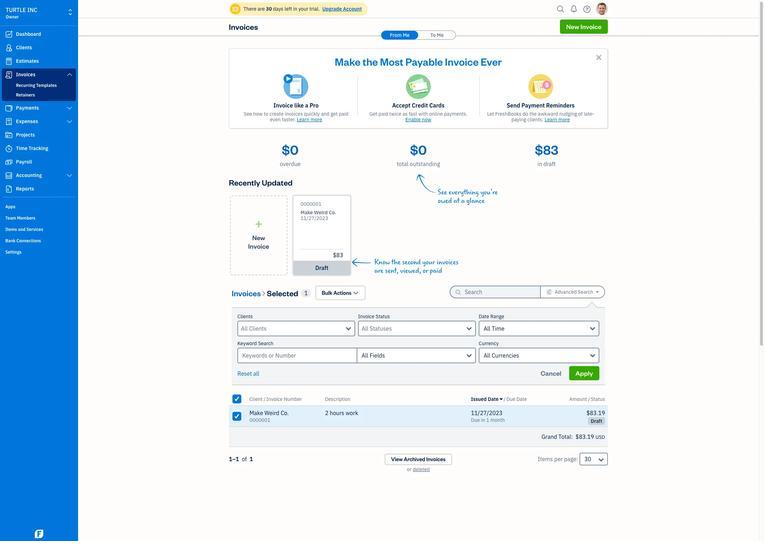 Task type: vqa. For each thing, say whether or not it's contained in the screenshot.


Task type: locate. For each thing, give the bounding box(es) containing it.
1 horizontal spatial /
[[504, 396, 506, 402]]

1 learn from the left
[[297, 116, 309, 123]]

freshbooks image
[[33, 530, 45, 538]]

reset
[[237, 370, 252, 377]]

3 / from the left
[[588, 396, 590, 402]]

invoices inside the know the second your invoices are sent, viewed, or paid
[[437, 258, 459, 267]]

more
[[311, 116, 322, 123], [558, 116, 570, 123]]

invoice right client link
[[266, 396, 283, 402]]

0 horizontal spatial draft
[[315, 264, 328, 271]]

all for all fields
[[362, 352, 368, 359]]

$0 inside $0 total outstanding
[[410, 141, 427, 158]]

invoices inside the view archived invoices or deleted
[[426, 456, 446, 463]]

1 me from the left
[[403, 32, 410, 38]]

see left how at the left of page
[[244, 111, 252, 117]]

all currencies
[[484, 352, 519, 359]]

1 vertical spatial items
[[538, 456, 553, 463]]

see inside see how to create invoices quickly and get paid even faster.
[[244, 111, 252, 117]]

0 vertical spatial in
[[293, 6, 297, 12]]

all for all time
[[484, 325, 490, 332]]

me right to
[[437, 32, 444, 38]]

0 vertical spatial see
[[244, 111, 252, 117]]

your right 'second'
[[422, 258, 435, 267]]

all inside dropdown button
[[484, 352, 490, 359]]

new invoice link for invoices
[[560, 20, 608, 34]]

1 vertical spatial status
[[591, 396, 605, 402]]

0 horizontal spatial see
[[244, 111, 252, 117]]

0 vertical spatial $83
[[535, 141, 558, 158]]

0 vertical spatial co.
[[329, 209, 336, 216]]

at
[[454, 197, 460, 205]]

$0 up overdue
[[282, 141, 299, 158]]

1 inside 11/27/2023 due in 1 month
[[486, 417, 489, 423]]

2 more from the left
[[558, 116, 570, 123]]

11/27/2023 due in 1 month
[[471, 410, 505, 423]]

/ left status link
[[588, 396, 590, 402]]

1 left bulk
[[304, 289, 308, 297]]

date for due
[[516, 396, 527, 402]]

learn for a
[[297, 116, 309, 123]]

co.
[[329, 209, 336, 216], [281, 410, 289, 417]]

clients
[[16, 44, 32, 51], [237, 313, 253, 320]]

$83.19 right :
[[576, 433, 594, 440]]

0 horizontal spatial new
[[252, 233, 265, 242]]

check image
[[234, 413, 240, 420]]

0 horizontal spatial of
[[242, 456, 247, 463]]

0 horizontal spatial $83
[[333, 252, 343, 259]]

status up all statuses search box
[[376, 313, 390, 320]]

learn right clients.
[[545, 116, 557, 123]]

1 horizontal spatial search
[[578, 289, 593, 295]]

chart image
[[5, 172, 13, 179]]

0 vertical spatial the
[[363, 55, 378, 68]]

2 $0 from the left
[[410, 141, 427, 158]]

1 horizontal spatial make
[[301, 209, 313, 216]]

make inside make weird co. 0000001
[[249, 410, 263, 417]]

more down reminders
[[558, 116, 570, 123]]

1 horizontal spatial or
[[423, 267, 428, 275]]

1 horizontal spatial a
[[461, 197, 465, 205]]

issued date
[[471, 396, 499, 402]]

all left fields
[[362, 352, 368, 359]]

learn more for reminders
[[545, 116, 570, 123]]

1 horizontal spatial 11/27/2023
[[471, 410, 503, 417]]

1 horizontal spatial in
[[481, 417, 485, 423]]

1 / from the left
[[264, 396, 266, 402]]

overdue
[[280, 160, 301, 168]]

0 vertical spatial new invoice link
[[560, 20, 608, 34]]

paid right viewed,
[[430, 267, 442, 275]]

$83 for $83
[[333, 252, 343, 259]]

all down currency
[[484, 352, 490, 359]]

date right 'issued'
[[488, 396, 499, 402]]

main element
[[0, 0, 96, 541]]

accept credit cards image
[[406, 74, 431, 99]]

and inside see how to create invoices quickly and get paid even faster.
[[321, 111, 329, 117]]

2 chevron large down image from the top
[[66, 105, 73, 111]]

2
[[325, 410, 328, 417]]

twice
[[389, 111, 401, 117]]

check image
[[234, 395, 240, 402]]

more down pro
[[311, 116, 322, 123]]

all down "date range"
[[484, 325, 490, 332]]

0 horizontal spatial weird
[[264, 410, 279, 417]]

date left range
[[479, 313, 489, 320]]

1 vertical spatial a
[[461, 197, 465, 205]]

chevron large down image
[[66, 72, 73, 77], [66, 105, 73, 111], [66, 173, 73, 179]]

1 vertical spatial new invoice link
[[230, 196, 287, 275]]

chevron large down image for invoices
[[66, 72, 73, 77]]

all inside keyword search "field"
[[362, 352, 368, 359]]

amount / status
[[569, 396, 605, 402]]

1 horizontal spatial paid
[[379, 111, 388, 117]]

due down 'issued'
[[471, 417, 480, 423]]

1 vertical spatial in
[[538, 160, 542, 168]]

new invoice down plus icon
[[248, 233, 269, 250]]

co. inside 0000001 make weird co. 11/27/2023
[[329, 209, 336, 216]]

1 horizontal spatial and
[[321, 111, 329, 117]]

0000001 inside make weird co. 0000001
[[249, 417, 270, 423]]

0 vertical spatial 11/27/2023
[[301, 215, 328, 221]]

1 horizontal spatial co.
[[329, 209, 336, 216]]

search right keyword
[[258, 340, 273, 347]]

1 vertical spatial and
[[18, 227, 25, 232]]

team members
[[5, 215, 35, 221]]

0 horizontal spatial make
[[249, 410, 263, 417]]

me right from
[[403, 32, 410, 38]]

in inside the $83 in draft
[[538, 160, 542, 168]]

or right viewed,
[[423, 267, 428, 275]]

1 vertical spatial new
[[252, 233, 265, 242]]

the
[[363, 55, 378, 68], [529, 111, 537, 117], [391, 258, 401, 267]]

invoices
[[285, 111, 303, 117], [437, 258, 459, 267]]

1 horizontal spatial time
[[492, 325, 505, 332]]

0 horizontal spatial $0
[[282, 141, 299, 158]]

of left late-
[[578, 111, 583, 117]]

see inside see everything you're owed at a glance
[[438, 188, 447, 197]]

invoices
[[229, 22, 258, 32], [16, 71, 35, 78], [232, 288, 261, 298], [426, 456, 446, 463]]

1 horizontal spatial the
[[391, 258, 401, 267]]

2 horizontal spatial make
[[335, 55, 361, 68]]

0 horizontal spatial new invoice
[[248, 233, 269, 250]]

paid
[[339, 111, 348, 117], [379, 111, 388, 117], [430, 267, 442, 275]]

0 horizontal spatial your
[[298, 6, 308, 12]]

me for from me
[[403, 32, 410, 38]]

invoices inside see how to create invoices quickly and get paid even faster.
[[285, 111, 303, 117]]

reset all
[[237, 370, 259, 377]]

keyword search
[[237, 340, 273, 347]]

search right advanced
[[578, 289, 593, 295]]

are down know
[[374, 267, 383, 275]]

1 vertical spatial 30
[[585, 456, 591, 463]]

1 vertical spatial search
[[258, 340, 273, 347]]

see how to create invoices quickly and get paid even faster.
[[244, 111, 348, 123]]

a left pro
[[305, 102, 308, 109]]

make weird co. 0000001
[[249, 410, 289, 423]]

due right issued date 'link'
[[506, 396, 515, 402]]

there are 30 days left in your trial. upgrade account
[[243, 6, 362, 12]]

items left "per"
[[538, 456, 553, 463]]

paying
[[512, 116, 526, 123]]

2 me from the left
[[437, 32, 444, 38]]

2 horizontal spatial 1
[[486, 417, 489, 423]]

0 vertical spatial time
[[16, 145, 27, 152]]

/ for amount
[[588, 396, 590, 402]]

0 horizontal spatial caretdown image
[[500, 396, 503, 402]]

paid right "get" at the top left of page
[[339, 111, 348, 117]]

the inside the know the second your invoices are sent, viewed, or paid
[[391, 258, 401, 267]]

1 vertical spatial see
[[438, 188, 447, 197]]

or
[[423, 267, 428, 275], [407, 466, 412, 473]]

your
[[298, 6, 308, 12], [422, 258, 435, 267]]

team
[[5, 215, 16, 221]]

items inside main element
[[5, 227, 17, 232]]

0 horizontal spatial are
[[258, 6, 265, 12]]

0 horizontal spatial more
[[311, 116, 322, 123]]

work
[[346, 410, 358, 417]]

1 vertical spatial $83
[[333, 252, 343, 259]]

due date
[[506, 396, 527, 402]]

templates
[[36, 83, 57, 88]]

30 inside items per page: field
[[585, 456, 591, 463]]

1 horizontal spatial of
[[578, 111, 583, 117]]

0 vertical spatial make
[[335, 55, 361, 68]]

0 horizontal spatial learn
[[297, 116, 309, 123]]

glance
[[466, 197, 485, 205]]

caretdown image
[[596, 289, 599, 295], [500, 396, 503, 402]]

paid inside see how to create invoices quickly and get paid even faster.
[[339, 111, 348, 117]]

search
[[578, 289, 593, 295], [258, 340, 273, 347]]

a right 'at'
[[461, 197, 465, 205]]

are
[[258, 6, 265, 12], [374, 267, 383, 275]]

to me link
[[419, 31, 456, 39]]

expenses
[[16, 118, 38, 125]]

0 horizontal spatial the
[[363, 55, 378, 68]]

time inside dropdown button
[[492, 325, 505, 332]]

invoices for paid
[[437, 258, 459, 267]]

reports link
[[2, 183, 76, 196]]

expense image
[[5, 118, 13, 125]]

learn
[[297, 116, 309, 123], [545, 116, 557, 123]]

with
[[418, 111, 428, 117]]

1 vertical spatial or
[[407, 466, 412, 473]]

1 horizontal spatial $83
[[535, 141, 558, 158]]

1 vertical spatial time
[[492, 325, 505, 332]]

invoices button
[[232, 287, 261, 299]]

learn more down pro
[[297, 116, 322, 123]]

0 horizontal spatial items
[[5, 227, 17, 232]]

apps link
[[2, 201, 76, 212]]

0 horizontal spatial or
[[407, 466, 412, 473]]

from
[[390, 32, 402, 38]]

get
[[369, 111, 377, 117]]

1 horizontal spatial are
[[374, 267, 383, 275]]

1 horizontal spatial me
[[437, 32, 444, 38]]

like
[[294, 102, 304, 109]]

$0 up outstanding
[[410, 141, 427, 158]]

time down range
[[492, 325, 505, 332]]

draft inside $83.19 draft
[[591, 418, 602, 424]]

2 / from the left
[[504, 396, 506, 402]]

chevron large down image inside accounting link
[[66, 173, 73, 179]]

reset all button
[[237, 369, 259, 378]]

0 vertical spatial and
[[321, 111, 329, 117]]

search for keyword search
[[258, 340, 273, 347]]

of inside 'let freshbooks do the awkward nudging of late- paying clients.'
[[578, 111, 583, 117]]

faster.
[[282, 116, 296, 123]]

close image
[[595, 53, 603, 61]]

30
[[266, 6, 272, 12], [585, 456, 591, 463]]

1 learn more from the left
[[297, 116, 322, 123]]

0 horizontal spatial in
[[293, 6, 297, 12]]

new
[[566, 22, 579, 31], [252, 233, 265, 242]]

search for advanced search
[[578, 289, 593, 295]]

chevron large down image down payroll link
[[66, 173, 73, 179]]

settings image
[[546, 289, 552, 295]]

2 vertical spatial make
[[249, 410, 263, 417]]

new invoice down go to help "image"
[[566, 22, 602, 31]]

Keyword Search text field
[[237, 348, 357, 363]]

the up sent,
[[391, 258, 401, 267]]

items down team
[[5, 227, 17, 232]]

1 horizontal spatial new invoice
[[566, 22, 602, 31]]

1 horizontal spatial draft
[[544, 160, 556, 168]]

settings link
[[2, 247, 76, 257]]

1 more from the left
[[311, 116, 322, 123]]

1 vertical spatial invoices
[[437, 258, 459, 267]]

1 vertical spatial co.
[[281, 410, 289, 417]]

30 left days
[[266, 6, 272, 12]]

services
[[26, 227, 43, 232]]

archived
[[404, 456, 425, 463]]

2 vertical spatial in
[[481, 417, 485, 423]]

1 horizontal spatial see
[[438, 188, 447, 197]]

paid right get
[[379, 111, 388, 117]]

1 horizontal spatial your
[[422, 258, 435, 267]]

most
[[380, 55, 403, 68]]

clients up estimates
[[16, 44, 32, 51]]

invoices inside main element
[[16, 71, 35, 78]]

see up owed
[[438, 188, 447, 197]]

and left "get" at the top left of page
[[321, 111, 329, 117]]

all inside dropdown button
[[484, 325, 490, 332]]

chevrondown image
[[352, 289, 359, 297]]

2 hours work
[[325, 410, 358, 417]]

weird inside make weird co. 0000001
[[264, 410, 279, 417]]

view archived invoices link
[[385, 454, 452, 465]]

new down plus icon
[[252, 233, 265, 242]]

2 learn from the left
[[545, 116, 557, 123]]

bulk
[[322, 290, 332, 296]]

selected
[[267, 288, 298, 298]]

members
[[17, 215, 35, 221]]

0 horizontal spatial me
[[403, 32, 410, 38]]

bulk actions
[[322, 290, 351, 296]]

more for send payment reminders
[[558, 116, 570, 123]]

see for see how to create invoices quickly and get paid even faster.
[[244, 111, 252, 117]]

estimate image
[[5, 58, 13, 65]]

1 vertical spatial weird
[[264, 410, 279, 417]]

search inside dropdown button
[[578, 289, 593, 295]]

chevron large down image up recurring templates link
[[66, 72, 73, 77]]

due inside 11/27/2023 due in 1 month
[[471, 417, 480, 423]]

bank connections
[[5, 238, 41, 243]]

0 vertical spatial weird
[[314, 209, 328, 216]]

or down archived at the bottom right of page
[[407, 466, 412, 473]]

cancel
[[541, 369, 561, 377]]

caretdown image left the due date
[[500, 396, 503, 402]]

2 learn more from the left
[[545, 116, 570, 123]]

your left "trial."
[[298, 6, 308, 12]]

deleted link
[[413, 466, 430, 473]]

All Statuses search field
[[362, 324, 467, 333]]

30 right page:
[[585, 456, 591, 463]]

the left most
[[363, 55, 378, 68]]

/ right client
[[264, 396, 266, 402]]

invoice down chevrondown icon
[[358, 313, 374, 320]]

0 horizontal spatial time
[[16, 145, 27, 152]]

are right 'there'
[[258, 6, 265, 12]]

1 right 1–1
[[250, 456, 253, 463]]

2 vertical spatial the
[[391, 258, 401, 267]]

3 chevron large down image from the top
[[66, 173, 73, 179]]

and inside main element
[[18, 227, 25, 232]]

1 vertical spatial your
[[422, 258, 435, 267]]

even
[[270, 116, 281, 123]]

payroll
[[16, 159, 32, 165]]

1 horizontal spatial more
[[558, 116, 570, 123]]

chevron large down image up chevron large down image
[[66, 105, 73, 111]]

status up $83.19 draft
[[591, 396, 605, 402]]

0 horizontal spatial paid
[[339, 111, 348, 117]]

1 vertical spatial chevron large down image
[[66, 105, 73, 111]]

0 vertical spatial of
[[578, 111, 583, 117]]

$83.19
[[587, 410, 605, 417], [576, 433, 594, 440]]

1 horizontal spatial 0000001
[[301, 201, 321, 207]]

0 horizontal spatial invoices
[[285, 111, 303, 117]]

advanced search
[[555, 289, 593, 295]]

time right timer icon
[[16, 145, 27, 152]]

crown image
[[232, 5, 239, 13]]

0 horizontal spatial 1
[[250, 456, 253, 463]]

invoice up create
[[274, 102, 293, 109]]

date right issued date 'link'
[[516, 396, 527, 402]]

2 horizontal spatial the
[[529, 111, 537, 117]]

a inside see everything you're owed at a glance
[[461, 197, 465, 205]]

clients down invoices button
[[237, 313, 253, 320]]

0 vertical spatial draft
[[544, 160, 556, 168]]

there
[[243, 6, 256, 12]]

bank
[[5, 238, 15, 243]]

are inside the know the second your invoices are sent, viewed, or paid
[[374, 267, 383, 275]]

/ left the due date
[[504, 396, 506, 402]]

view
[[391, 456, 403, 463]]

new invoice
[[566, 22, 602, 31], [248, 233, 269, 250]]

bank connections link
[[2, 235, 76, 246]]

11/27/2023
[[301, 215, 328, 221], [471, 410, 503, 417]]

draft
[[544, 160, 556, 168], [315, 264, 328, 271], [591, 418, 602, 424]]

1 horizontal spatial learn
[[545, 116, 557, 123]]

invoice down plus icon
[[248, 242, 269, 250]]

make for make the most payable invoice ever
[[335, 55, 361, 68]]

1 vertical spatial of
[[242, 456, 247, 463]]

0 horizontal spatial /
[[264, 396, 266, 402]]

and down team members
[[18, 227, 25, 232]]

Items per page: field
[[580, 453, 608, 466]]

0 vertical spatial 1
[[304, 289, 308, 297]]

1 horizontal spatial invoices
[[437, 258, 459, 267]]

new down notifications image
[[566, 22, 579, 31]]

paid inside the accept credit cards get paid twice as fast with online payments. enable now
[[379, 111, 388, 117]]

1 $0 from the left
[[282, 141, 299, 158]]

Search text field
[[465, 286, 529, 298]]

0 horizontal spatial status
[[376, 313, 390, 320]]

$0 inside $0 overdue
[[282, 141, 299, 158]]

learn right faster.
[[297, 116, 309, 123]]

0 vertical spatial caretdown image
[[596, 289, 599, 295]]

1 chevron large down image from the top
[[66, 72, 73, 77]]

2 horizontal spatial in
[[538, 160, 542, 168]]

online
[[429, 111, 443, 117]]

new invoice link
[[560, 20, 608, 34], [230, 196, 287, 275]]

advanced
[[555, 289, 577, 295]]

caretdown image inside issued date 'link'
[[500, 396, 503, 402]]

all
[[484, 325, 490, 332], [362, 352, 368, 359], [484, 352, 490, 359]]

1 vertical spatial make
[[301, 209, 313, 216]]

and
[[321, 111, 329, 117], [18, 227, 25, 232]]

$83.19 down status link
[[587, 410, 605, 417]]

0 vertical spatial 0000001
[[301, 201, 321, 207]]

1 left month
[[486, 417, 489, 423]]

me for to me
[[437, 32, 444, 38]]

make for make weird co. 0000001
[[249, 410, 263, 417]]

of right 1–1
[[242, 456, 247, 463]]

usd
[[596, 434, 605, 440]]

accept
[[392, 102, 411, 109]]

total
[[558, 433, 571, 440]]

recurring templates
[[16, 83, 57, 88]]

caretdown image right advanced search
[[596, 289, 599, 295]]

2 vertical spatial chevron large down image
[[66, 173, 73, 179]]

your inside the know the second your invoices are sent, viewed, or paid
[[422, 258, 435, 267]]

the right do
[[529, 111, 537, 117]]

let
[[487, 111, 494, 117]]

learn more down reminders
[[545, 116, 570, 123]]



Task type: describe. For each thing, give the bounding box(es) containing it.
invoice like a pro
[[274, 102, 319, 109]]

the for make the most payable invoice ever
[[363, 55, 378, 68]]

paid inside the know the second your invoices are sent, viewed, or paid
[[430, 267, 442, 275]]

know
[[374, 258, 390, 267]]

grand total : $83.19 usd
[[542, 433, 605, 440]]

number
[[284, 396, 302, 402]]

1 horizontal spatial due
[[506, 396, 515, 402]]

report image
[[5, 186, 13, 193]]

description link
[[325, 396, 351, 402]]

0 vertical spatial status
[[376, 313, 390, 320]]

chevron large down image for payments
[[66, 105, 73, 111]]

the for know the second your invoices are sent, viewed, or paid
[[391, 258, 401, 267]]

to
[[264, 111, 268, 117]]

invoice left 'ever'
[[445, 55, 479, 68]]

weird inside 0000001 make weird co. 11/27/2023
[[314, 209, 328, 216]]

owed
[[438, 197, 452, 205]]

date for issued
[[488, 396, 499, 402]]

1 vertical spatial new invoice
[[248, 233, 269, 250]]

items for items per page:
[[538, 456, 553, 463]]

account
[[343, 6, 362, 12]]

invoice down go to help "image"
[[581, 22, 602, 31]]

notifications image
[[568, 2, 580, 16]]

items for items and services
[[5, 227, 17, 232]]

payroll link
[[2, 156, 76, 169]]

how
[[253, 111, 263, 117]]

time tracking
[[16, 145, 48, 152]]

as
[[403, 111, 408, 117]]

upgrade
[[322, 6, 342, 12]]

new inside new invoice
[[252, 233, 265, 242]]

date range
[[479, 313, 504, 320]]

nudging
[[559, 111, 577, 117]]

All Clients search field
[[241, 324, 346, 333]]

time tracking link
[[2, 142, 76, 155]]

0 vertical spatial are
[[258, 6, 265, 12]]

updated
[[262, 177, 293, 187]]

0 vertical spatial a
[[305, 102, 308, 109]]

reports
[[16, 186, 34, 192]]

1–1
[[229, 456, 239, 463]]

settings
[[5, 249, 22, 255]]

freshbooks
[[495, 111, 521, 117]]

accounting link
[[2, 169, 76, 182]]

everything
[[449, 188, 479, 197]]

outstanding
[[410, 160, 440, 168]]

estimates
[[16, 58, 39, 64]]

payment image
[[5, 105, 13, 112]]

0 vertical spatial new invoice
[[566, 22, 602, 31]]

recurring
[[16, 83, 35, 88]]

all for all currencies
[[484, 352, 490, 359]]

from me link
[[381, 31, 418, 39]]

$0 for $0 total outstanding
[[410, 141, 427, 158]]

11/27/2023 inside 0000001 make weird co. 11/27/2023
[[301, 215, 328, 221]]

amount
[[569, 396, 587, 402]]

cards
[[429, 102, 445, 109]]

Keyword Search field
[[357, 348, 476, 363]]

draft inside the $83 in draft
[[544, 160, 556, 168]]

or inside the know the second your invoices are sent, viewed, or paid
[[423, 267, 428, 275]]

apply
[[575, 369, 593, 377]]

keyword
[[237, 340, 257, 347]]

invoice number link
[[266, 396, 302, 402]]

/ for client
[[264, 396, 266, 402]]

project image
[[5, 132, 13, 139]]

make inside 0000001 make weird co. 11/27/2023
[[301, 209, 313, 216]]

co. inside make weird co. 0000001
[[281, 410, 289, 417]]

see for see everything you're owed at a glance
[[438, 188, 447, 197]]

payments
[[16, 105, 39, 111]]

get
[[331, 111, 338, 117]]

$83.19 draft
[[587, 410, 605, 424]]

bulk actions button
[[315, 286, 365, 300]]

timer image
[[5, 145, 13, 152]]

plus image
[[255, 221, 263, 228]]

2 vertical spatial 1
[[250, 456, 253, 463]]

go to help image
[[581, 4, 593, 14]]

quickly
[[304, 111, 320, 117]]

trial.
[[310, 6, 320, 12]]

items and services link
[[2, 224, 76, 235]]

retainers link
[[3, 91, 75, 99]]

11/27/2023 inside 11/27/2023 due in 1 month
[[471, 410, 503, 417]]

all
[[253, 370, 259, 377]]

clients inside main element
[[16, 44, 32, 51]]

know the second your invoices are sent, viewed, or paid
[[374, 258, 459, 275]]

retainers
[[16, 92, 35, 98]]

chevron large down image for accounting
[[66, 173, 73, 179]]

time inside main element
[[16, 145, 27, 152]]

learn more for a
[[297, 116, 322, 123]]

credit
[[412, 102, 428, 109]]

status link
[[591, 396, 605, 402]]

accounting
[[16, 172, 42, 179]]

0 vertical spatial your
[[298, 6, 308, 12]]

dashboard
[[16, 31, 41, 37]]

the inside 'let freshbooks do the awkward nudging of late- paying clients.'
[[529, 111, 537, 117]]

more for invoice like a pro
[[311, 116, 322, 123]]

client / invoice number
[[249, 396, 302, 402]]

1 vertical spatial $83.19
[[576, 433, 594, 440]]

0000001 inside 0000001 make weird co. 11/27/2023
[[301, 201, 321, 207]]

0 vertical spatial new
[[566, 22, 579, 31]]

search image
[[555, 4, 566, 14]]

2 hours work link
[[317, 406, 468, 427]]

turtle inc owner
[[6, 6, 37, 20]]

sent,
[[385, 267, 399, 275]]

learn for reminders
[[545, 116, 557, 123]]

do
[[523, 111, 528, 117]]

chevron large down image
[[66, 119, 73, 125]]

invoice like a pro image
[[284, 74, 309, 99]]

0000001 make weird co. 11/27/2023
[[301, 201, 336, 221]]

$83 for $83 in draft
[[535, 141, 558, 158]]

send
[[507, 102, 520, 109]]

view archived invoices or deleted
[[391, 456, 446, 473]]

invoices for even
[[285, 111, 303, 117]]

fields
[[370, 352, 385, 359]]

caretdown image inside advanced search dropdown button
[[596, 289, 599, 295]]

in inside 11/27/2023 due in 1 month
[[481, 417, 485, 423]]

client image
[[5, 44, 13, 51]]

all time button
[[479, 321, 599, 336]]

send payment reminders image
[[528, 74, 553, 99]]

invoice image
[[5, 71, 13, 78]]

currency
[[479, 340, 499, 347]]

$0 total outstanding
[[397, 141, 440, 168]]

issued
[[471, 396, 487, 402]]

clients link
[[2, 42, 76, 54]]

$0 for $0 overdue
[[282, 141, 299, 158]]

see everything you're owed at a glance
[[438, 188, 498, 205]]

viewed,
[[400, 267, 421, 275]]

due date link
[[506, 396, 527, 402]]

money image
[[5, 159, 13, 166]]

1 horizontal spatial clients
[[237, 313, 253, 320]]

dashboard image
[[5, 31, 13, 38]]

or inside the view archived invoices or deleted
[[407, 466, 412, 473]]

now
[[422, 116, 431, 123]]

apply button
[[569, 366, 599, 380]]

amount link
[[569, 396, 588, 402]]

recurring templates link
[[3, 81, 75, 90]]

new invoice link for know the second your invoices are sent, viewed, or paid
[[230, 196, 287, 275]]

range
[[490, 313, 504, 320]]

accept credit cards get paid twice as fast with online payments. enable now
[[369, 102, 467, 123]]

0 horizontal spatial 30
[[266, 6, 272, 12]]

to me
[[430, 32, 444, 38]]

0 vertical spatial $83.19
[[587, 410, 605, 417]]



